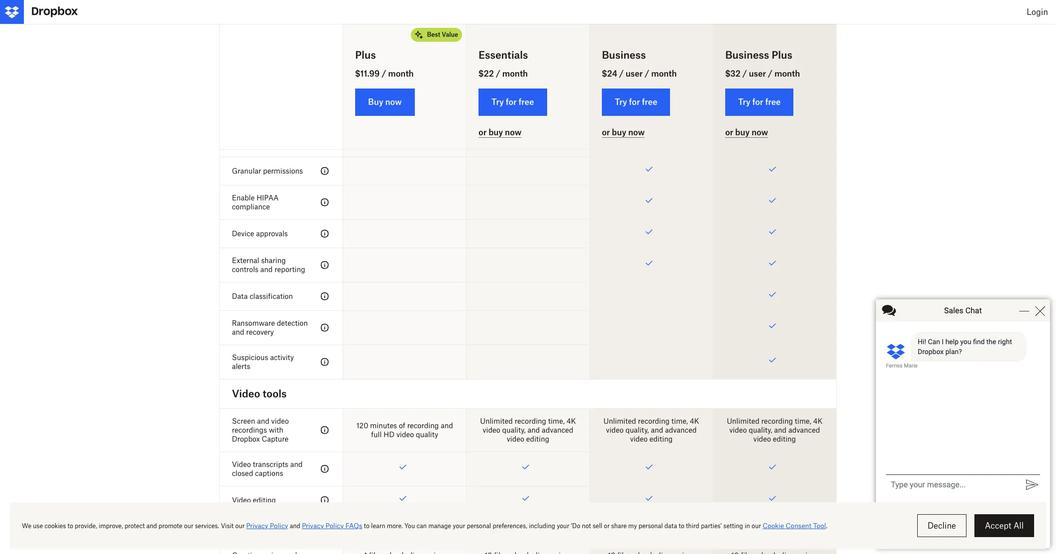 Task type: describe. For each thing, give the bounding box(es) containing it.
3 try from the left
[[739, 97, 751, 107]]

3 quality, from the left
[[749, 426, 773, 435]]

buy
[[368, 97, 384, 107]]

video for video editing
[[232, 496, 251, 505]]

3 advanced from the left
[[789, 426, 821, 435]]

screen and video recordings with dropbox capture
[[232, 417, 289, 444]]

free for 2nd try for free button from right
[[642, 97, 658, 107]]

now for or buy now button associated with 2nd try for free button from right
[[629, 128, 645, 137]]

suspicious
[[232, 354, 268, 362]]

$24 / user / month
[[602, 69, 677, 79]]

1 quality, from the left
[[502, 426, 526, 435]]

now for 3rd try for free button from left's or buy now button
[[752, 128, 769, 137]]

transcripts
[[253, 461, 289, 469]]

permissions
[[263, 167, 303, 175]]

3 unlimited recording time, 4k video quality, and advanced video editing from the left
[[727, 417, 823, 444]]

enable hipaa compliance
[[232, 194, 279, 211]]

120 minutes of recording and full hd video quality
[[357, 422, 453, 439]]

$32 / user / month
[[726, 69, 801, 79]]

1 or buy now from the left
[[479, 128, 522, 137]]

3 or buy now from the left
[[726, 128, 769, 137]]

or buy now button for 2nd try for free button from right
[[602, 128, 645, 138]]

or for 3rd try for free button from left's or buy now button
[[726, 128, 734, 137]]

2 month from the left
[[503, 69, 528, 79]]

minutes
[[370, 422, 397, 430]]

full
[[371, 431, 382, 439]]

standard image for granular permissions
[[319, 165, 331, 177]]

1 try for free button from the left
[[479, 89, 547, 116]]

and inside external sharing controls and reporting
[[261, 265, 273, 274]]

standard image for device approvals
[[319, 228, 331, 240]]

or for or buy now button corresponding to first try for free button from left
[[479, 128, 487, 137]]

sharing
[[261, 256, 286, 265]]

120
[[357, 422, 368, 430]]

approvals
[[256, 230, 288, 238]]

standard image for enable hipaa compliance
[[319, 197, 331, 209]]

recording inside 120 minutes of recording and full hd video quality
[[407, 422, 439, 430]]

2 or buy now from the left
[[602, 128, 645, 137]]

recovery
[[246, 328, 274, 337]]

video inside 120 minutes of recording and full hd video quality
[[397, 431, 414, 439]]

buy for 3rd try for free button from left's or buy now button
[[736, 128, 750, 137]]

3 time, from the left
[[795, 417, 812, 426]]

video editing
[[232, 496, 276, 505]]

1 plus from the left
[[355, 49, 376, 61]]

$11.99
[[355, 69, 380, 79]]

capture
[[262, 435, 289, 444]]

standard image for external sharing controls and reporting
[[319, 259, 331, 271]]

video inside screen and video recordings with dropbox capture
[[271, 417, 289, 426]]

$11.99 / month
[[355, 69, 414, 79]]

video transcripts and closed captions
[[232, 461, 303, 478]]

reporting
[[275, 265, 305, 274]]

$22
[[479, 69, 494, 79]]

standard image for ransomware detection and recovery
[[319, 322, 331, 334]]

3 4k from the left
[[814, 417, 823, 426]]

2 try from the left
[[615, 97, 628, 107]]

login
[[1027, 7, 1049, 17]]

dropbox
[[232, 435, 260, 444]]

quality
[[416, 431, 439, 439]]

2 unlimited from the left
[[604, 417, 637, 426]]

controls
[[232, 265, 259, 274]]

ransomware
[[232, 319, 275, 328]]

business for business
[[602, 49, 646, 61]]

or buy now button for first try for free button from left
[[479, 128, 522, 138]]

now for or buy now button corresponding to first try for free button from left
[[505, 128, 522, 137]]

/ for $24
[[620, 69, 624, 79]]

2 time, from the left
[[672, 417, 688, 426]]

2 try for free from the left
[[615, 97, 658, 107]]

with
[[269, 426, 284, 435]]

2 advanced from the left
[[665, 426, 697, 435]]

/ for $32
[[743, 69, 747, 79]]

video tools
[[232, 388, 287, 400]]

6 / from the left
[[768, 69, 773, 79]]

granular
[[232, 167, 261, 175]]

activity
[[270, 354, 294, 362]]

device
[[232, 230, 254, 238]]

for for 3rd try for free button from left's or buy now button
[[753, 97, 764, 107]]

$32
[[726, 69, 741, 79]]

/ for $22
[[496, 69, 501, 79]]

1 try for free from the left
[[492, 97, 534, 107]]

alerts
[[232, 362, 251, 371]]

video for video tools
[[232, 388, 260, 400]]

video for video transcripts and closed captions
[[232, 461, 251, 469]]

buy now
[[368, 97, 402, 107]]



Task type: locate. For each thing, give the bounding box(es) containing it.
video down the closed
[[232, 496, 251, 505]]

2 horizontal spatial try for free
[[739, 97, 781, 107]]

1 time, from the left
[[548, 417, 565, 426]]

video inside the video transcripts and closed captions
[[232, 461, 251, 469]]

1 horizontal spatial unlimited recording time, 4k video quality, and advanced video editing
[[604, 417, 700, 444]]

1 horizontal spatial try for free
[[615, 97, 658, 107]]

and inside screen and video recordings with dropbox capture
[[257, 417, 270, 426]]

free for 3rd try for free button from left
[[766, 97, 781, 107]]

buy for or buy now button associated with 2nd try for free button from right
[[612, 128, 627, 137]]

and inside ransomware detection and recovery
[[232, 328, 244, 337]]

0 horizontal spatial try for free button
[[479, 89, 547, 116]]

and inside the video transcripts and closed captions
[[290, 461, 303, 469]]

0 horizontal spatial buy
[[489, 128, 503, 137]]

try down $22 / month
[[492, 97, 504, 107]]

data classification
[[232, 292, 293, 301]]

1 horizontal spatial or buy now
[[602, 128, 645, 137]]

1 user from the left
[[626, 69, 643, 79]]

5 / from the left
[[743, 69, 747, 79]]

enable
[[232, 194, 255, 202]]

try for free button
[[479, 89, 547, 116], [602, 89, 671, 116], [726, 89, 794, 116]]

device approvals
[[232, 230, 288, 238]]

quality,
[[502, 426, 526, 435], [626, 426, 649, 435], [749, 426, 773, 435]]

1 horizontal spatial time,
[[672, 417, 688, 426]]

2 horizontal spatial try for free button
[[726, 89, 794, 116]]

1 horizontal spatial free
[[642, 97, 658, 107]]

1 horizontal spatial user
[[749, 69, 767, 79]]

captions
[[255, 470, 283, 478]]

2 for from the left
[[629, 97, 640, 107]]

1 horizontal spatial business
[[726, 49, 770, 61]]

value
[[442, 31, 458, 38]]

2 quality, from the left
[[626, 426, 649, 435]]

business
[[602, 49, 646, 61], [726, 49, 770, 61]]

1 buy from the left
[[489, 128, 503, 137]]

and
[[261, 265, 273, 274], [232, 328, 244, 337], [257, 417, 270, 426], [441, 422, 453, 430], [528, 426, 540, 435], [651, 426, 664, 435], [775, 426, 787, 435], [290, 461, 303, 469]]

$22 / month
[[479, 69, 528, 79]]

1 or from the left
[[479, 128, 487, 137]]

1 horizontal spatial try
[[615, 97, 628, 107]]

now inside button
[[385, 97, 402, 107]]

not included image
[[343, 72, 466, 100], [343, 101, 466, 129], [343, 129, 466, 157], [467, 129, 590, 157], [343, 157, 466, 185], [467, 157, 590, 185], [343, 186, 466, 220], [467, 186, 590, 220], [343, 220, 466, 248], [467, 220, 590, 248], [343, 249, 466, 282], [467, 249, 590, 282], [343, 283, 466, 311], [467, 283, 590, 311], [590, 283, 713, 311], [343, 311, 466, 345], [467, 311, 590, 345], [590, 311, 713, 345], [343, 346, 466, 379], [467, 346, 590, 379], [590, 346, 713, 379], [343, 515, 466, 543]]

best
[[427, 31, 441, 38]]

for
[[506, 97, 517, 107], [629, 97, 640, 107], [753, 97, 764, 107]]

business for business plus
[[726, 49, 770, 61]]

business up the $32 at top right
[[726, 49, 770, 61]]

best value
[[427, 31, 458, 38]]

try for free
[[492, 97, 534, 107], [615, 97, 658, 107], [739, 97, 781, 107]]

1 horizontal spatial advanced
[[665, 426, 697, 435]]

plus
[[355, 49, 376, 61], [772, 49, 793, 61]]

0 horizontal spatial for
[[506, 97, 517, 107]]

0 horizontal spatial or buy now
[[479, 128, 522, 137]]

try
[[492, 97, 504, 107], [615, 97, 628, 107], [739, 97, 751, 107]]

2 video from the top
[[232, 461, 251, 469]]

3 / from the left
[[620, 69, 624, 79]]

0 horizontal spatial free
[[519, 97, 534, 107]]

1 horizontal spatial 4k
[[690, 417, 700, 426]]

4 standard image from the top
[[319, 495, 331, 507]]

try for free button down $24 / user / month
[[602, 89, 671, 116]]

standard image for screen and video recordings with dropbox capture
[[319, 425, 331, 437]]

2 horizontal spatial or buy now button
[[726, 128, 769, 138]]

external
[[232, 256, 259, 265]]

free down $24 / user / month
[[642, 97, 658, 107]]

1 or buy now button from the left
[[479, 128, 522, 138]]

free down $32 / user / month
[[766, 97, 781, 107]]

try for free down $22 / month
[[492, 97, 534, 107]]

try for free button down $22 / month
[[479, 89, 547, 116]]

for down $22 / month
[[506, 97, 517, 107]]

1 unlimited recording time, 4k video quality, and advanced video editing from the left
[[480, 417, 576, 444]]

closed
[[232, 470, 253, 478]]

or for or buy now button associated with 2nd try for free button from right
[[602, 128, 610, 137]]

tools
[[263, 388, 287, 400]]

user down business plus
[[749, 69, 767, 79]]

4 standard image from the top
[[319, 322, 331, 334]]

3 unlimited from the left
[[727, 417, 760, 426]]

0 horizontal spatial advanced
[[542, 426, 574, 435]]

now
[[385, 97, 402, 107], [505, 128, 522, 137], [629, 128, 645, 137], [752, 128, 769, 137]]

3 free from the left
[[766, 97, 781, 107]]

for down $32 / user / month
[[753, 97, 764, 107]]

for for or buy now button corresponding to first try for free button from left
[[506, 97, 517, 107]]

5 standard image from the top
[[319, 357, 331, 368]]

of
[[399, 422, 406, 430]]

1 / from the left
[[382, 69, 386, 79]]

3 buy from the left
[[736, 128, 750, 137]]

hipaa
[[257, 194, 279, 202]]

4k
[[567, 417, 576, 426], [690, 417, 700, 426], [814, 417, 823, 426]]

or buy now button for 3rd try for free button from left
[[726, 128, 769, 138]]

2 horizontal spatial free
[[766, 97, 781, 107]]

2 standard image from the top
[[319, 291, 331, 303]]

1 advanced from the left
[[542, 426, 574, 435]]

2 free from the left
[[642, 97, 658, 107]]

1 horizontal spatial unlimited
[[604, 417, 637, 426]]

1 video from the top
[[232, 388, 260, 400]]

external sharing controls and reporting
[[232, 256, 305, 274]]

month
[[388, 69, 414, 79], [503, 69, 528, 79], [652, 69, 677, 79], [775, 69, 801, 79]]

0 horizontal spatial unlimited recording time, 4k video quality, and advanced video editing
[[480, 417, 576, 444]]

1 try from the left
[[492, 97, 504, 107]]

buy for or buy now button corresponding to first try for free button from left
[[489, 128, 503, 137]]

3 standard image from the top
[[319, 464, 331, 475]]

buy
[[489, 128, 503, 137], [612, 128, 627, 137], [736, 128, 750, 137]]

try for free down $24 / user / month
[[615, 97, 658, 107]]

1 vertical spatial video
[[232, 461, 251, 469]]

2 horizontal spatial for
[[753, 97, 764, 107]]

3 standard image from the top
[[319, 259, 331, 271]]

0 horizontal spatial time,
[[548, 417, 565, 426]]

0 horizontal spatial quality,
[[502, 426, 526, 435]]

2 or buy now button from the left
[[602, 128, 645, 138]]

recordings
[[232, 426, 267, 435]]

try down $24
[[615, 97, 628, 107]]

essentials
[[479, 49, 528, 61]]

2 horizontal spatial try
[[739, 97, 751, 107]]

classification
[[250, 292, 293, 301]]

2 unlimited recording time, 4k video quality, and advanced video editing from the left
[[604, 417, 700, 444]]

for down $24 / user / month
[[629, 97, 640, 107]]

2 4k from the left
[[690, 417, 700, 426]]

ransomware detection and recovery
[[232, 319, 308, 337]]

/ for $11.99
[[382, 69, 386, 79]]

2 plus from the left
[[772, 49, 793, 61]]

0 vertical spatial video
[[232, 388, 260, 400]]

0 horizontal spatial plus
[[355, 49, 376, 61]]

0 horizontal spatial 4k
[[567, 417, 576, 426]]

0 horizontal spatial unlimited
[[480, 417, 513, 426]]

buy now button
[[355, 89, 415, 116]]

free down $22 / month
[[519, 97, 534, 107]]

3 or from the left
[[726, 128, 734, 137]]

video
[[232, 388, 260, 400], [232, 461, 251, 469], [232, 496, 251, 505]]

editing
[[527, 435, 550, 444], [650, 435, 673, 444], [773, 435, 796, 444], [253, 496, 276, 505]]

try down the $32 at top right
[[739, 97, 751, 107]]

2 horizontal spatial or
[[726, 128, 734, 137]]

1 for from the left
[[506, 97, 517, 107]]

0 horizontal spatial or
[[479, 128, 487, 137]]

1 month from the left
[[388, 69, 414, 79]]

1 4k from the left
[[567, 417, 576, 426]]

1 horizontal spatial or
[[602, 128, 610, 137]]

3 or buy now button from the left
[[726, 128, 769, 138]]

3 try for free button from the left
[[726, 89, 794, 116]]

detection
[[277, 319, 308, 328]]

free for first try for free button from left
[[519, 97, 534, 107]]

free
[[519, 97, 534, 107], [642, 97, 658, 107], [766, 97, 781, 107]]

user for $24
[[626, 69, 643, 79]]

screen
[[232, 417, 255, 426]]

2 try for free button from the left
[[602, 89, 671, 116]]

login link
[[1019, 0, 1057, 24]]

unlimited
[[480, 417, 513, 426], [604, 417, 637, 426], [727, 417, 760, 426]]

and inside 120 minutes of recording and full hd video quality
[[441, 422, 453, 430]]

user for $32
[[749, 69, 767, 79]]

2 horizontal spatial unlimited
[[727, 417, 760, 426]]

user right $24
[[626, 69, 643, 79]]

1 horizontal spatial try for free button
[[602, 89, 671, 116]]

2 vertical spatial video
[[232, 496, 251, 505]]

included element
[[343, 44, 466, 72]]

1 business from the left
[[602, 49, 646, 61]]

3 try for free from the left
[[739, 97, 781, 107]]

2 or from the left
[[602, 128, 610, 137]]

or buy now button
[[479, 128, 522, 138], [602, 128, 645, 138], [726, 128, 769, 138]]

2 horizontal spatial buy
[[736, 128, 750, 137]]

0 horizontal spatial try
[[492, 97, 504, 107]]

0 horizontal spatial user
[[626, 69, 643, 79]]

standard image for video transcripts and closed captions
[[319, 464, 331, 475]]

3 for from the left
[[753, 97, 764, 107]]

1 horizontal spatial plus
[[772, 49, 793, 61]]

hd
[[384, 431, 395, 439]]

2 horizontal spatial quality,
[[749, 426, 773, 435]]

1 standard image from the top
[[319, 165, 331, 177]]

4 month from the left
[[775, 69, 801, 79]]

3 month from the left
[[652, 69, 677, 79]]

business up $24
[[602, 49, 646, 61]]

0 horizontal spatial try for free
[[492, 97, 534, 107]]

recording
[[515, 417, 547, 426], [638, 417, 670, 426], [762, 417, 793, 426], [407, 422, 439, 430]]

time,
[[548, 417, 565, 426], [672, 417, 688, 426], [795, 417, 812, 426]]

1 horizontal spatial or buy now button
[[602, 128, 645, 138]]

business plus
[[726, 49, 793, 61]]

1 horizontal spatial for
[[629, 97, 640, 107]]

0 horizontal spatial business
[[602, 49, 646, 61]]

2 horizontal spatial advanced
[[789, 426, 821, 435]]

video up the screen
[[232, 388, 260, 400]]

2 buy from the left
[[612, 128, 627, 137]]

compliance
[[232, 203, 270, 211]]

for for or buy now button associated with 2nd try for free button from right
[[629, 97, 640, 107]]

suspicious activity alerts
[[232, 354, 294, 371]]

unlimited recording time, 4k video quality, and advanced video editing
[[480, 417, 576, 444], [604, 417, 700, 444], [727, 417, 823, 444]]

/
[[382, 69, 386, 79], [496, 69, 501, 79], [620, 69, 624, 79], [645, 69, 650, 79], [743, 69, 747, 79], [768, 69, 773, 79]]

2 horizontal spatial or buy now
[[726, 128, 769, 137]]

1 free from the left
[[519, 97, 534, 107]]

data
[[232, 292, 248, 301]]

standard image
[[319, 197, 331, 209], [319, 291, 331, 303], [319, 464, 331, 475], [319, 495, 331, 507]]

2 / from the left
[[496, 69, 501, 79]]

standard image
[[319, 165, 331, 177], [319, 228, 331, 240], [319, 259, 331, 271], [319, 322, 331, 334], [319, 357, 331, 368], [319, 425, 331, 437]]

2 user from the left
[[749, 69, 767, 79]]

or
[[479, 128, 487, 137], [602, 128, 610, 137], [726, 128, 734, 137]]

try for free button down $32 / user / month
[[726, 89, 794, 116]]

3 video from the top
[[232, 496, 251, 505]]

plus up $11.99
[[355, 49, 376, 61]]

user
[[626, 69, 643, 79], [749, 69, 767, 79]]

standard image for video editing
[[319, 495, 331, 507]]

granular permissions
[[232, 167, 303, 175]]

1 horizontal spatial quality,
[[626, 426, 649, 435]]

standard image for suspicious activity alerts
[[319, 357, 331, 368]]

2 horizontal spatial time,
[[795, 417, 812, 426]]

try for free down $32 / user / month
[[739, 97, 781, 107]]

video up the closed
[[232, 461, 251, 469]]

1 standard image from the top
[[319, 197, 331, 209]]

video
[[271, 417, 289, 426], [483, 426, 501, 435], [606, 426, 624, 435], [730, 426, 747, 435], [397, 431, 414, 439], [507, 435, 525, 444], [630, 435, 648, 444], [754, 435, 771, 444]]

advanced
[[542, 426, 574, 435], [665, 426, 697, 435], [789, 426, 821, 435]]

plus up $32 / user / month
[[772, 49, 793, 61]]

2 horizontal spatial unlimited recording time, 4k video quality, and advanced video editing
[[727, 417, 823, 444]]

0 horizontal spatial or buy now button
[[479, 128, 522, 138]]

2 horizontal spatial 4k
[[814, 417, 823, 426]]

1 unlimited from the left
[[480, 417, 513, 426]]

2 standard image from the top
[[319, 228, 331, 240]]

1 horizontal spatial buy
[[612, 128, 627, 137]]

$24
[[602, 69, 618, 79]]

4 / from the left
[[645, 69, 650, 79]]

6 standard image from the top
[[319, 425, 331, 437]]

2 business from the left
[[726, 49, 770, 61]]

standard image for data classification
[[319, 291, 331, 303]]

or buy now
[[479, 128, 522, 137], [602, 128, 645, 137], [726, 128, 769, 137]]



Task type: vqa. For each thing, say whether or not it's contained in the screenshot.
Team member folder, Jacob Simon row
no



